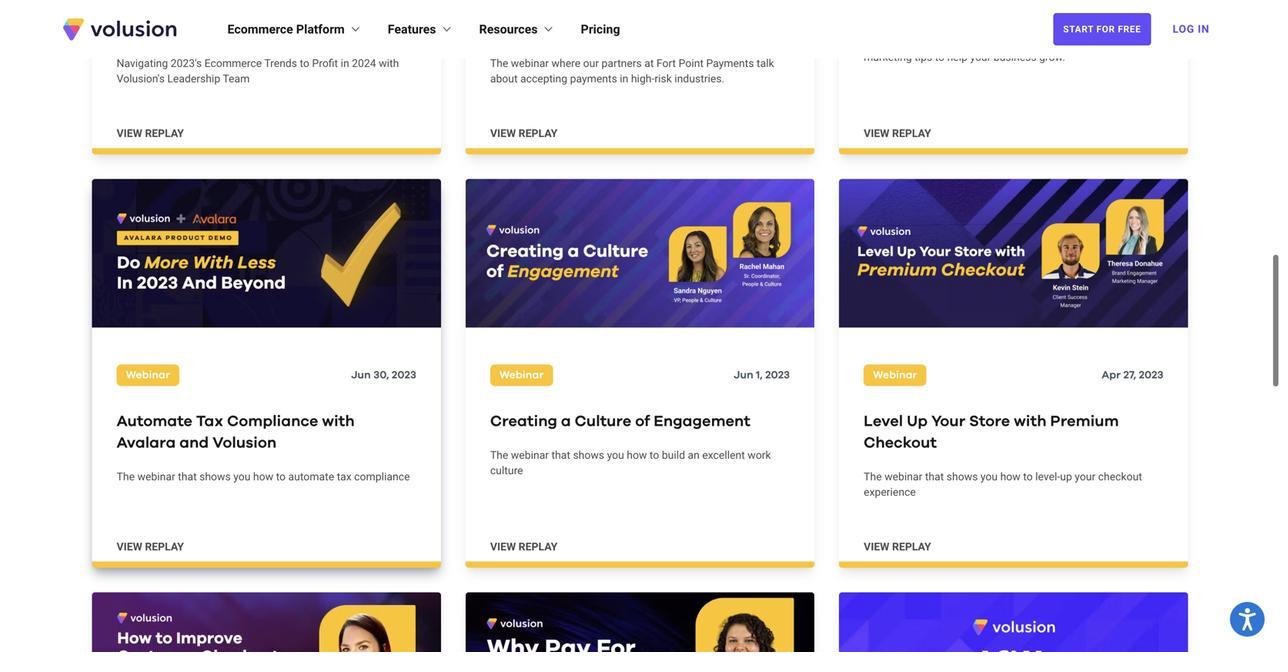 Task type: locate. For each thing, give the bounding box(es) containing it.
webinar inside the webinar that shows you how to level-up your checkout experience
[[885, 471, 923, 483]]

the up culture
[[490, 449, 508, 462]]

2023 right 27,
[[1139, 370, 1164, 381]]

jun left 1,
[[734, 370, 754, 381]]

fort
[[657, 57, 676, 70]]

1 vertical spatial navigating
[[117, 57, 168, 70]]

in
[[1198, 23, 1210, 35]]

how for culture
[[627, 449, 647, 462]]

the up marketing
[[864, 36, 882, 48]]

2 horizontal spatial how
[[1001, 471, 1021, 483]]

ecommerce up ecommerce platform dropdown button
[[255, 1, 345, 16]]

2 horizontal spatial that
[[925, 471, 944, 483]]

0 horizontal spatial 2024
[[200, 22, 236, 38]]

marketing up help
[[915, 1, 993, 16]]

where up accepting
[[552, 57, 581, 70]]

1 horizontal spatial your
[[1075, 471, 1096, 483]]

navigating for navigating 2023's ecommerce trends to profit in 2024 with volusion's leadership team
[[117, 57, 168, 70]]

0 vertical spatial profit
[[136, 22, 179, 38]]

open accessibe: accessibility options, statement and help image
[[1239, 608, 1256, 631]]

ecommerce inside navigating 2023's ecommerce trends to profit in 2024
[[255, 1, 345, 16]]

build
[[662, 449, 685, 462]]

0 vertical spatial partners
[[975, 36, 1016, 48]]

1 vertical spatial 2024
[[352, 57, 376, 70]]

with inside level up your store with premium checkout
[[1014, 414, 1047, 429]]

the inside the webinar that shows you how to level-up your checkout experience
[[864, 471, 882, 483]]

at inside "the webinar where our partners at fort point payments talk about accepting payments in high-risk industries."
[[645, 57, 654, 70]]

1 horizontal spatial 2023
[[765, 370, 790, 381]]

2023 for level up your store with premium checkout
[[1139, 370, 1164, 381]]

talk down free
[[1110, 36, 1128, 48]]

2 horizontal spatial webinar
[[873, 370, 918, 381]]

talk right point
[[757, 57, 774, 70]]

2023 right 1,
[[765, 370, 790, 381]]

profit inside navigating 2023's ecommerce trends to profit in 2024
[[136, 22, 179, 38]]

1 vertical spatial where
[[552, 57, 581, 70]]

1 horizontal spatial where
[[925, 36, 954, 48]]

jun for automate tax compliance with avalara and volusion
[[351, 370, 371, 381]]

webinar up automate
[[126, 370, 170, 381]]

partners for marketing
[[975, 36, 1016, 48]]

1 webinar from the left
[[126, 370, 170, 381]]

shows down 'and'
[[200, 471, 231, 483]]

profit inside 'navigating 2023's ecommerce trends to profit in 2024 with volusion's leadership team'
[[312, 57, 338, 70]]

ecommerce platform button
[[228, 20, 363, 38]]

shows down culture
[[573, 449, 604, 462]]

2024 down ecommerce platform dropdown button
[[352, 57, 376, 70]]

1 vertical spatial partners
[[602, 57, 642, 70]]

1 vertical spatial profit
[[312, 57, 338, 70]]

webinar up culture
[[511, 449, 549, 462]]

about down free
[[1131, 36, 1158, 48]]

marketing
[[864, 51, 912, 64]]

high-
[[669, 1, 711, 16]]

with
[[379, 57, 399, 70], [322, 414, 355, 429], [1014, 414, 1047, 429]]

trends inside navigating 2023's ecommerce trends to profit in 2024
[[349, 1, 401, 16]]

0 horizontal spatial your
[[970, 51, 991, 64]]

1 vertical spatial trends
[[264, 57, 297, 70]]

webinar
[[126, 370, 170, 381], [500, 370, 544, 381], [873, 370, 918, 381]]

features button
[[388, 20, 455, 38]]

1 vertical spatial marketing
[[1030, 36, 1078, 48]]

1 vertical spatial 2023's
[[171, 57, 202, 70]]

with down features
[[379, 57, 399, 70]]

about inside the webinar where our partners at marketing 360® talk about marketing tips to help your business grow.
[[1131, 36, 1158, 48]]

shows inside the webinar that shows you how to build an excellent work culture
[[573, 449, 604, 462]]

2 navigating from the top
[[117, 57, 168, 70]]

at up business
[[1018, 36, 1028, 48]]

a
[[561, 414, 571, 429]]

ecommerce up 'navigating 2023's ecommerce trends to profit in 2024 with volusion's leadership team'
[[228, 22, 293, 37]]

1 horizontal spatial you
[[607, 449, 624, 462]]

webinar inside the webinar that shows you how to build an excellent work culture
[[511, 449, 549, 462]]

the
[[864, 36, 882, 48], [490, 57, 508, 70], [490, 449, 508, 462], [117, 471, 135, 483], [864, 471, 882, 483]]

industries
[[490, 22, 565, 38]]

that inside the webinar that shows you how to build an excellent work culture
[[552, 449, 571, 462]]

0 horizontal spatial trends
[[264, 57, 297, 70]]

1 horizontal spatial at
[[1018, 36, 1028, 48]]

the inside "the webinar where our partners at fort point payments talk about accepting payments in high-risk industries."
[[490, 57, 508, 70]]

about left accepting
[[490, 73, 518, 85]]

how for compliance
[[253, 471, 273, 483]]

0 vertical spatial at
[[1018, 36, 1028, 48]]

2024 inside 'navigating 2023's ecommerce trends to profit in 2024 with volusion's leadership team'
[[352, 57, 376, 70]]

profit for navigating 2023's ecommerce trends to profit in 2024 with volusion's leadership team
[[312, 57, 338, 70]]

your right up
[[1075, 471, 1096, 483]]

to inside 'navigating 2023's ecommerce trends to profit in 2024 with volusion's leadership team'
[[300, 57, 309, 70]]

payments inside accepting payments in high-risk industries
[[571, 1, 648, 16]]

about inside "the webinar where our partners at fort point payments talk about accepting payments in high-risk industries."
[[490, 73, 518, 85]]

to left build
[[650, 449, 659, 462]]

avalara
[[117, 435, 176, 451]]

0 horizontal spatial webinar
[[126, 370, 170, 381]]

how inside the webinar that shows you how to build an excellent work culture
[[627, 449, 647, 462]]

partners inside the webinar where our partners at marketing 360® talk about marketing tips to help your business grow.
[[975, 36, 1016, 48]]

navigating
[[117, 1, 201, 16], [117, 57, 168, 70]]

payments
[[571, 1, 648, 16], [706, 57, 754, 70]]

2023's for navigating 2023's ecommerce trends to profit in 2024 with volusion's leadership team
[[171, 57, 202, 70]]

1 horizontal spatial marketing
[[1030, 36, 1078, 48]]

2024
[[200, 22, 236, 38], [352, 57, 376, 70]]

that down checkout
[[925, 471, 944, 483]]

2023's inside navigating 2023's ecommerce trends to profit in 2024
[[205, 1, 251, 16]]

automate tax compliance with avalara and volusion image
[[92, 179, 441, 328]]

0 horizontal spatial profit
[[136, 22, 179, 38]]

that down a
[[552, 449, 571, 462]]

partners up business
[[975, 36, 1016, 48]]

at inside the webinar where our partners at marketing 360® talk about marketing tips to help your business grow.
[[1018, 36, 1028, 48]]

for
[[1097, 24, 1115, 35]]

to inside navigating 2023's ecommerce trends to profit in 2024
[[117, 22, 132, 38]]

that inside the webinar that shows you how to level-up your checkout experience
[[925, 471, 944, 483]]

at for tips
[[1018, 36, 1028, 48]]

2023's
[[205, 1, 251, 16], [171, 57, 202, 70]]

shows down level up your store with premium checkout
[[947, 471, 978, 483]]

checkout
[[864, 435, 937, 451]]

ecommerce platform
[[228, 22, 345, 37]]

point
[[679, 57, 704, 70]]

2 2023 from the left
[[765, 370, 790, 381]]

1 horizontal spatial jun
[[734, 370, 754, 381]]

our inside "the webinar where our partners at fort point payments talk about accepting payments in high-risk industries."
[[583, 57, 599, 70]]

to
[[117, 22, 132, 38], [935, 51, 945, 64], [300, 57, 309, 70], [650, 449, 659, 462], [276, 471, 286, 483], [1023, 471, 1033, 483]]

1 horizontal spatial 2023's
[[205, 1, 251, 16]]

1 horizontal spatial 2024
[[352, 57, 376, 70]]

0 horizontal spatial marketing
[[915, 1, 993, 16]]

how
[[627, 449, 647, 462], [253, 471, 273, 483], [1001, 471, 1021, 483]]

trends down ecommerce platform
[[264, 57, 297, 70]]

you for your
[[981, 471, 998, 483]]

0 horizontal spatial shows
[[200, 471, 231, 483]]

where for payments
[[552, 57, 581, 70]]

payments inside "the webinar where our partners at fort point payments talk about accepting payments in high-risk industries."
[[706, 57, 754, 70]]

where inside "the webinar where our partners at fort point payments talk about accepting payments in high-risk industries."
[[552, 57, 581, 70]]

and
[[180, 435, 209, 451]]

volusion's
[[117, 73, 165, 85]]

at up high-
[[645, 57, 654, 70]]

our
[[957, 36, 973, 48], [583, 57, 599, 70]]

at
[[1018, 36, 1028, 48], [645, 57, 654, 70]]

2 horizontal spatial with
[[1014, 414, 1047, 429]]

level up your store with premium checkout
[[864, 414, 1119, 451]]

0 horizontal spatial partners
[[602, 57, 642, 70]]

with up tax
[[322, 414, 355, 429]]

you inside the webinar that shows you how to level-up your checkout experience
[[981, 471, 998, 483]]

webinar down the avalara
[[137, 471, 175, 483]]

0 vertical spatial 2023's
[[205, 1, 251, 16]]

partners up high-
[[602, 57, 642, 70]]

with right store
[[1014, 414, 1047, 429]]

navigating inside navigating 2023's ecommerce trends to profit in 2024
[[117, 1, 201, 16]]

how down "of"
[[627, 449, 647, 462]]

talk
[[1110, 36, 1128, 48], [757, 57, 774, 70]]

talk inside "the webinar where our partners at fort point payments talk about accepting payments in high-risk industries."
[[757, 57, 774, 70]]

0 horizontal spatial how
[[253, 471, 273, 483]]

0 horizontal spatial that
[[178, 471, 197, 483]]

to right tips
[[935, 51, 945, 64]]

profit
[[136, 22, 179, 38], [312, 57, 338, 70]]

2024 for navigating 2023's ecommerce trends to profit in 2024 with volusion's leadership team
[[352, 57, 376, 70]]

compliance
[[354, 471, 410, 483]]

webinar up accepting
[[511, 57, 549, 70]]

apr 27, 2023
[[1102, 370, 1164, 381]]

1 vertical spatial payments
[[706, 57, 754, 70]]

talk inside the webinar where our partners at marketing 360® talk about marketing tips to help your business grow.
[[1110, 36, 1128, 48]]

the down the avalara
[[117, 471, 135, 483]]

in inside navigating 2023's ecommerce trends to profit in 2024
[[182, 22, 196, 38]]

culture
[[490, 464, 523, 477]]

0 vertical spatial trends
[[349, 1, 401, 16]]

features
[[388, 22, 436, 37]]

tips
[[996, 1, 1028, 16]]

you down volusion
[[233, 471, 251, 483]]

0 horizontal spatial jun
[[351, 370, 371, 381]]

payments up industries. in the top of the page
[[706, 57, 754, 70]]

view
[[117, 127, 142, 140], [490, 127, 516, 140], [864, 127, 890, 140], [117, 541, 142, 553], [490, 541, 516, 553], [864, 541, 890, 553]]

webinar up marketing
[[885, 36, 923, 48]]

navigating inside 'navigating 2023's ecommerce trends to profit in 2024 with volusion's leadership team'
[[117, 57, 168, 70]]

shows inside the webinar that shows you how to level-up your checkout experience
[[947, 471, 978, 483]]

1 vertical spatial your
[[1075, 471, 1096, 483]]

0 horizontal spatial 2023's
[[171, 57, 202, 70]]

0 vertical spatial your
[[970, 51, 991, 64]]

that for tax
[[178, 471, 197, 483]]

1 horizontal spatial partners
[[975, 36, 1016, 48]]

where
[[925, 36, 954, 48], [552, 57, 581, 70]]

0 horizontal spatial at
[[645, 57, 654, 70]]

that down 'and'
[[178, 471, 197, 483]]

jun
[[351, 370, 371, 381], [734, 370, 754, 381]]

to up volusion's
[[117, 22, 132, 38]]

3 2023 from the left
[[1139, 370, 1164, 381]]

trends for navigating 2023's ecommerce trends to profit in 2024
[[349, 1, 401, 16]]

you inside the webinar that shows you how to build an excellent work culture
[[607, 449, 624, 462]]

2023's inside 'navigating 2023's ecommerce trends to profit in 2024 with volusion's leadership team'
[[171, 57, 202, 70]]

engagement
[[654, 414, 751, 429]]

1 horizontal spatial shows
[[573, 449, 604, 462]]

that
[[552, 449, 571, 462], [178, 471, 197, 483], [925, 471, 944, 483]]

0 horizontal spatial where
[[552, 57, 581, 70]]

2 jun from the left
[[734, 370, 754, 381]]

premium
[[1050, 414, 1119, 429]]

1 2023 from the left
[[392, 370, 416, 381]]

to inside the webinar where our partners at marketing 360® talk about marketing tips to help your business grow.
[[935, 51, 945, 64]]

where for 10
[[925, 36, 954, 48]]

ecommerce inside 'navigating 2023's ecommerce trends to profit in 2024 with volusion's leadership team'
[[205, 57, 262, 70]]

0 vertical spatial about
[[1131, 36, 1158, 48]]

the down resources
[[490, 57, 508, 70]]

profit up volusion's
[[136, 22, 179, 38]]

in inside 'navigating 2023's ecommerce trends to profit in 2024 with volusion's leadership team'
[[341, 57, 349, 70]]

your right help
[[970, 51, 991, 64]]

ecommerce up team
[[205, 57, 262, 70]]

0 vertical spatial marketing
[[915, 1, 993, 16]]

trends inside 'navigating 2023's ecommerce trends to profit in 2024 with volusion's leadership team'
[[264, 57, 297, 70]]

our up payments
[[583, 57, 599, 70]]

1 vertical spatial our
[[583, 57, 599, 70]]

jun for creating a culture of engagement
[[734, 370, 754, 381]]

to down ecommerce platform dropdown button
[[300, 57, 309, 70]]

2023
[[392, 370, 416, 381], [765, 370, 790, 381], [1139, 370, 1164, 381]]

1 horizontal spatial trends
[[349, 1, 401, 16]]

you down level up your store with premium checkout
[[981, 471, 998, 483]]

tax
[[337, 471, 352, 483]]

navigating for navigating 2023's ecommerce trends to profit in 2024
[[117, 1, 201, 16]]

your
[[970, 51, 991, 64], [1075, 471, 1096, 483]]

of
[[635, 414, 650, 429]]

1 horizontal spatial profit
[[312, 57, 338, 70]]

log in
[[1173, 23, 1210, 35]]

the up experience
[[864, 471, 882, 483]]

with inside the automate tax compliance with avalara and volusion
[[322, 414, 355, 429]]

1 vertical spatial at
[[645, 57, 654, 70]]

0 vertical spatial payments
[[571, 1, 648, 16]]

2 horizontal spatial you
[[981, 471, 998, 483]]

shows for compliance
[[200, 471, 231, 483]]

0 horizontal spatial you
[[233, 471, 251, 483]]

30,
[[373, 370, 389, 381]]

0 vertical spatial talk
[[1110, 36, 1128, 48]]

marketing
[[915, 1, 993, 16], [1030, 36, 1078, 48]]

0 horizontal spatial about
[[490, 73, 518, 85]]

1 horizontal spatial with
[[379, 57, 399, 70]]

2023 right '30,'
[[392, 370, 416, 381]]

jun left '30,'
[[351, 370, 371, 381]]

apr
[[1102, 370, 1121, 381]]

1 horizontal spatial that
[[552, 449, 571, 462]]

the for level up your store with premium checkout
[[864, 471, 882, 483]]

1 horizontal spatial how
[[627, 449, 647, 462]]

1 horizontal spatial payments
[[706, 57, 754, 70]]

1 jun from the left
[[351, 370, 371, 381]]

trends for navigating 2023's ecommerce trends to profit in 2024 with volusion's leadership team
[[264, 57, 297, 70]]

1 horizontal spatial about
[[1131, 36, 1158, 48]]

you down creating a culture of engagement
[[607, 449, 624, 462]]

webinar up the level at the right bottom
[[873, 370, 918, 381]]

replay
[[145, 127, 184, 140], [519, 127, 558, 140], [892, 127, 931, 140], [145, 541, 184, 553], [519, 541, 558, 553], [892, 541, 931, 553]]

culture
[[575, 414, 632, 429]]

our inside the webinar where our partners at marketing 360® talk about marketing tips to help your business grow.
[[957, 36, 973, 48]]

1 horizontal spatial our
[[957, 36, 973, 48]]

how inside the webinar that shows you how to level-up your checkout experience
[[1001, 471, 1021, 483]]

the inside the webinar that shows you how to build an excellent work culture
[[490, 449, 508, 462]]

webinar
[[885, 36, 923, 48], [511, 57, 549, 70], [511, 449, 549, 462], [137, 471, 175, 483], [885, 471, 923, 483]]

0 vertical spatial 2024
[[200, 22, 236, 38]]

webinar up experience
[[885, 471, 923, 483]]

2024 up team
[[200, 22, 236, 38]]

where up tips
[[925, 36, 954, 48]]

1 vertical spatial about
[[490, 73, 518, 85]]

2024 inside navigating 2023's ecommerce trends to profit in 2024
[[200, 22, 236, 38]]

automate
[[288, 471, 334, 483]]

to left level-
[[1023, 471, 1033, 483]]

0 horizontal spatial payments
[[571, 1, 648, 16]]

navigating 2023's ecommerce trends to profit in 2024 with volusion's leadership team
[[117, 57, 399, 85]]

where inside the webinar where our partners at marketing 360® talk about marketing tips to help your business grow.
[[925, 36, 954, 48]]

shows
[[573, 449, 604, 462], [200, 471, 231, 483], [947, 471, 978, 483]]

3 webinar from the left
[[873, 370, 918, 381]]

profit down platform
[[312, 57, 338, 70]]

our up help
[[957, 36, 973, 48]]

view replay
[[117, 127, 184, 140], [490, 127, 558, 140], [864, 127, 931, 140], [117, 541, 184, 553], [490, 541, 558, 553], [864, 541, 931, 553]]

0 vertical spatial navigating
[[117, 1, 201, 16]]

1 horizontal spatial webinar
[[500, 370, 544, 381]]

for
[[1032, 1, 1053, 16]]

webinar up creating
[[500, 370, 544, 381]]

webinar for level
[[873, 370, 918, 381]]

2 horizontal spatial shows
[[947, 471, 978, 483]]

0 horizontal spatial talk
[[757, 57, 774, 70]]

trends up features
[[349, 1, 401, 16]]

partners inside "the webinar where our partners at fort point payments talk about accepting payments in high-risk industries."
[[602, 57, 642, 70]]

help
[[947, 51, 968, 64]]

0 horizontal spatial 2023
[[392, 370, 416, 381]]

0 horizontal spatial our
[[583, 57, 599, 70]]

2 horizontal spatial 2023
[[1139, 370, 1164, 381]]

the webinar where our partners at fort point payments talk about accepting payments in high-risk industries.
[[490, 57, 774, 85]]

you for culture
[[607, 449, 624, 462]]

how for your
[[1001, 471, 1021, 483]]

how down volusion
[[253, 471, 273, 483]]

industries.
[[675, 73, 725, 85]]

marketing up grow.
[[1030, 36, 1078, 48]]

0 vertical spatial where
[[925, 36, 954, 48]]

how left level-
[[1001, 471, 1021, 483]]

resources
[[479, 22, 538, 37]]

1 vertical spatial talk
[[757, 57, 774, 70]]

business
[[994, 51, 1037, 64]]

2 webinar from the left
[[500, 370, 544, 381]]

2023's up leadership
[[171, 57, 202, 70]]

partners
[[975, 36, 1016, 48], [602, 57, 642, 70]]

1 navigating from the top
[[117, 1, 201, 16]]

compliance
[[227, 414, 318, 429]]

2023's up ecommerce platform
[[205, 1, 251, 16]]

shows for culture
[[573, 449, 604, 462]]

1 horizontal spatial talk
[[1110, 36, 1128, 48]]

trends
[[349, 1, 401, 16], [264, 57, 297, 70]]

0 horizontal spatial with
[[322, 414, 355, 429]]

0 vertical spatial our
[[957, 36, 973, 48]]

payments up pricing
[[571, 1, 648, 16]]



Task type: vqa. For each thing, say whether or not it's contained in the screenshot.
More for Form
no



Task type: describe. For each thing, give the bounding box(es) containing it.
2023 for automate tax compliance with avalara and volusion
[[392, 370, 416, 381]]

level up your store with premium checkout image
[[839, 179, 1188, 328]]

2024 for navigating 2023's ecommerce trends to profit in 2024
[[200, 22, 236, 38]]

1,
[[756, 370, 763, 381]]

to left automate
[[276, 471, 286, 483]]

with inside 'navigating 2023's ecommerce trends to profit in 2024 with volusion's leadership team'
[[379, 57, 399, 70]]

grow.
[[1039, 51, 1065, 64]]

marketing inside the webinar where our partners at marketing 360® talk about marketing tips to help your business grow.
[[1030, 36, 1078, 48]]

webinar for level up your store with premium checkout
[[885, 471, 923, 483]]

top
[[864, 1, 891, 16]]

pricing
[[581, 22, 620, 37]]

you for compliance
[[233, 471, 251, 483]]

ecommerce up start for free
[[1057, 1, 1147, 16]]

work
[[748, 449, 771, 462]]

ecommerce inside ecommerce platform dropdown button
[[228, 22, 293, 37]]

the webinar that shows you how to level-up your checkout experience
[[864, 471, 1142, 499]]

at for high-
[[645, 57, 654, 70]]

start for free
[[1063, 24, 1141, 35]]

your inside the webinar where our partners at marketing 360® talk about marketing tips to help your business grow.
[[970, 51, 991, 64]]

payments
[[570, 73, 617, 85]]

the inside the webinar where our partners at marketing 360® talk about marketing tips to help your business grow.
[[864, 36, 882, 48]]

that for a
[[552, 449, 571, 462]]

the for automate tax compliance with avalara and volusion
[[117, 471, 135, 483]]

shows for your
[[947, 471, 978, 483]]

top 10 marketing tips for ecommerce
[[864, 1, 1147, 16]]

experience
[[864, 486, 916, 499]]

our for payments
[[583, 57, 599, 70]]

level
[[864, 414, 903, 429]]

jun 1, 2023
[[734, 370, 790, 381]]

accepting payments in high-risk industries
[[490, 1, 743, 38]]

level-
[[1036, 471, 1060, 483]]

creating
[[490, 414, 557, 429]]

360®
[[1081, 36, 1108, 48]]

partners for in
[[602, 57, 642, 70]]

our for 10
[[957, 36, 973, 48]]

platform
[[296, 22, 345, 37]]

accepting
[[490, 1, 568, 16]]

to inside the webinar that shows you how to level-up your checkout experience
[[1023, 471, 1033, 483]]

volusion
[[213, 435, 277, 451]]

webinar for creating a culture of engagement
[[511, 449, 549, 462]]

the for creating a culture of engagement
[[490, 449, 508, 462]]

webinar for creating
[[500, 370, 544, 381]]

webinar inside the webinar where our partners at marketing 360® talk about marketing tips to help your business grow.
[[885, 36, 923, 48]]

accepting
[[521, 73, 568, 85]]

free
[[1118, 24, 1141, 35]]

up
[[1060, 471, 1072, 483]]

creating a culture of engagement image
[[466, 179, 815, 328]]

in inside "the webinar where our partners at fort point payments talk about accepting payments in high-risk industries."
[[620, 73, 629, 85]]

profit for navigating 2023's ecommerce trends to profit in 2024
[[136, 22, 179, 38]]

2023 for creating a culture of engagement
[[765, 370, 790, 381]]

to inside the webinar that shows you how to build an excellent work culture
[[650, 449, 659, 462]]

risk
[[655, 73, 672, 85]]

that for up
[[925, 471, 944, 483]]

start for free link
[[1053, 13, 1151, 45]]

creating a culture of engagement
[[490, 414, 751, 429]]

high-
[[631, 73, 655, 85]]

automate tax compliance with avalara and volusion
[[117, 414, 355, 451]]

webinar for automate
[[126, 370, 170, 381]]

checkout
[[1098, 471, 1142, 483]]

up
[[907, 414, 928, 429]]

your inside the webinar that shows you how to level-up your checkout experience
[[1075, 471, 1096, 483]]

pricing link
[[581, 20, 620, 38]]

2023's for navigating 2023's ecommerce trends to profit in 2024
[[205, 1, 251, 16]]

navigating 2023's ecommerce trends to profit in 2024
[[117, 1, 401, 38]]

automate
[[117, 414, 192, 429]]

jun 30, 2023
[[351, 370, 416, 381]]

webinar inside "the webinar where our partners at fort point payments talk about accepting payments in high-risk industries."
[[511, 57, 549, 70]]

start
[[1063, 24, 1094, 35]]

tax
[[196, 414, 223, 429]]

the webinar that shows you how to automate tax compliance
[[117, 471, 410, 483]]

in inside accepting payments in high-risk industries
[[652, 1, 666, 16]]

27,
[[1124, 370, 1137, 381]]

the webinar that shows you how to build an excellent work culture
[[490, 449, 771, 477]]

log
[[1173, 23, 1195, 35]]

leadership
[[167, 73, 220, 85]]

team
[[223, 73, 250, 85]]

webinar for automate tax compliance with avalara and volusion
[[137, 471, 175, 483]]

excellent
[[702, 449, 745, 462]]

an
[[688, 449, 700, 462]]

resources button
[[479, 20, 556, 38]]

risk
[[711, 1, 743, 16]]

the webinar where our partners at marketing 360® talk about marketing tips to help your business grow.
[[864, 36, 1158, 64]]

your
[[932, 414, 966, 429]]

store
[[969, 414, 1010, 429]]

tips
[[915, 51, 933, 64]]

10
[[895, 1, 911, 16]]

log in link
[[1164, 12, 1219, 46]]



